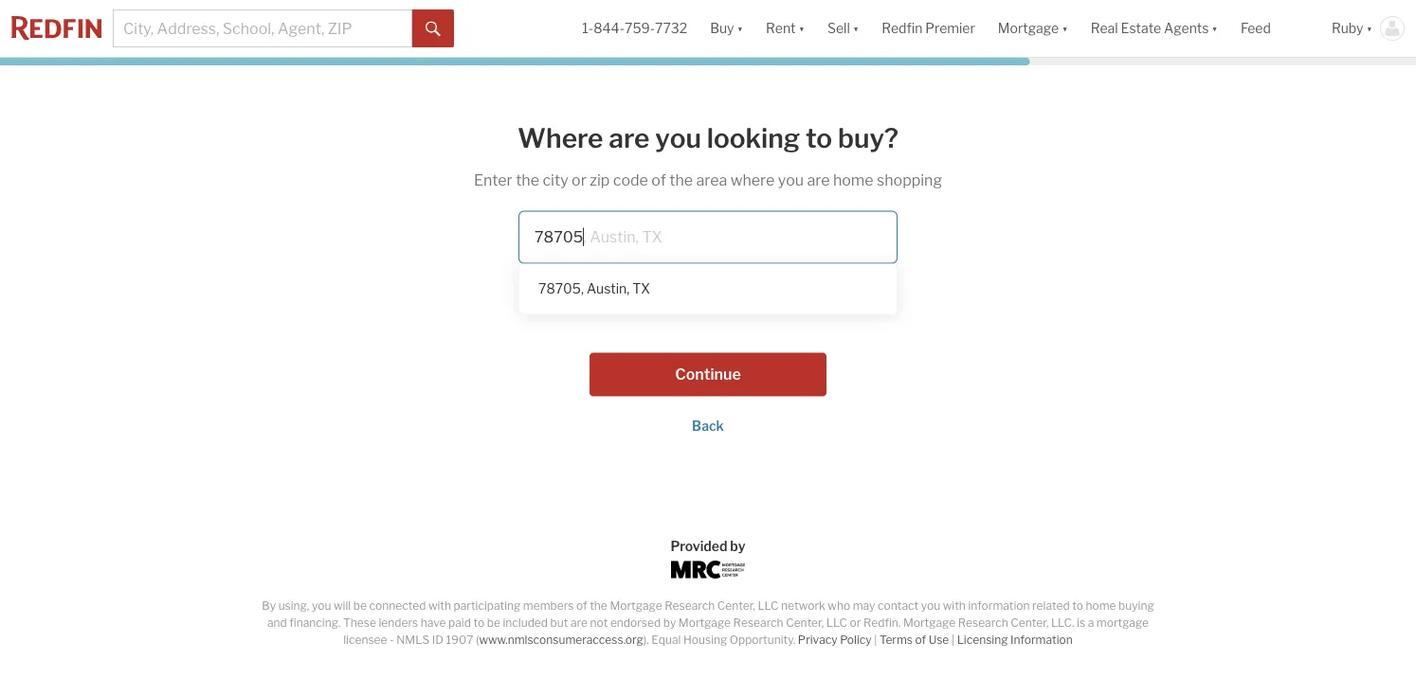 Task type: vqa. For each thing, say whether or not it's contained in the screenshot.
the Map link to the top
no



Task type: locate. For each thing, give the bounding box(es) containing it.
0 horizontal spatial of
[[577, 600, 588, 614]]

-
[[390, 634, 394, 648]]

estate
[[1121, 20, 1162, 36]]

by up mortgage research center image
[[731, 539, 746, 555]]

1907
[[446, 634, 474, 648]]

2 | from the left
[[952, 634, 955, 648]]

or left zip
[[572, 171, 587, 190]]

▾ for mortgage ▾
[[1062, 20, 1068, 36]]

sell ▾ button
[[828, 0, 859, 57]]

5 ▾ from the left
[[1212, 20, 1218, 36]]

real
[[1091, 20, 1119, 36]]

research
[[665, 600, 715, 614], [734, 617, 784, 631], [958, 617, 1009, 631]]

▾ left real
[[1062, 20, 1068, 36]]

center, up information on the right bottom of page
[[1011, 617, 1049, 631]]

provided by
[[671, 539, 746, 555]]

▾ right buy
[[737, 20, 743, 36]]

with up have
[[429, 600, 451, 614]]

0 horizontal spatial |
[[875, 634, 877, 648]]

0 horizontal spatial or
[[572, 171, 587, 190]]

0 horizontal spatial center,
[[718, 600, 756, 614]]

4 ▾ from the left
[[1062, 20, 1068, 36]]

▾ right sell
[[853, 20, 859, 36]]

research up licensing
[[958, 617, 1009, 631]]

the left city
[[516, 171, 540, 190]]

not
[[590, 617, 608, 631]]

redfin
[[882, 20, 923, 36]]

2 horizontal spatial of
[[916, 634, 927, 648]]

you right contact
[[921, 600, 941, 614]]

0 horizontal spatial be
[[353, 600, 367, 614]]

sell
[[828, 20, 850, 36]]

2 horizontal spatial the
[[670, 171, 693, 190]]

research up opportunity. at the right
[[734, 617, 784, 631]]

▾ for rent ▾
[[799, 20, 805, 36]]

opportunity.
[[730, 634, 796, 648]]

2 ▾ from the left
[[799, 20, 805, 36]]

1 horizontal spatial be
[[487, 617, 501, 631]]

2 vertical spatial of
[[916, 634, 927, 648]]

with up use
[[943, 600, 966, 614]]

be down participating
[[487, 617, 501, 631]]

a
[[1088, 617, 1095, 631]]

1-
[[583, 20, 594, 36]]

▾ right agents
[[1212, 20, 1218, 36]]

enter
[[474, 171, 513, 190]]

2 horizontal spatial are
[[807, 171, 830, 190]]

housing
[[684, 634, 728, 648]]

members
[[523, 600, 574, 614]]

equal
[[652, 634, 681, 648]]

llc.
[[1052, 617, 1075, 631]]

licensing information link
[[957, 634, 1073, 648]]

of right members
[[577, 600, 588, 614]]

1 horizontal spatial research
[[734, 617, 784, 631]]

▾ for buy ▾
[[737, 20, 743, 36]]

2 with from the left
[[943, 600, 966, 614]]

policy
[[840, 634, 872, 648]]

the
[[516, 171, 540, 190], [670, 171, 693, 190], [590, 600, 608, 614]]

home
[[1086, 600, 1117, 614]]

have
[[421, 617, 446, 631]]

are down the to buy?
[[807, 171, 830, 190]]

of for terms
[[916, 634, 927, 648]]

of for members
[[577, 600, 588, 614]]

78705, austin, tx link
[[531, 276, 886, 303]]

mortgage up housing
[[679, 617, 731, 631]]

1 vertical spatial of
[[577, 600, 588, 614]]

0 vertical spatial by
[[731, 539, 746, 555]]

(
[[476, 634, 479, 648]]

Where are you looking to buy? text field
[[519, 211, 898, 264]]

1 ▾ from the left
[[737, 20, 743, 36]]

844-
[[594, 20, 625, 36]]

0 horizontal spatial by
[[664, 617, 676, 631]]

with
[[429, 600, 451, 614], [943, 600, 966, 614]]

the up not
[[590, 600, 608, 614]]

center, up opportunity. at the right
[[718, 600, 756, 614]]

are left not
[[571, 617, 588, 631]]

759-
[[625, 20, 655, 36]]

by
[[262, 600, 276, 614]]

to up (
[[474, 617, 485, 631]]

1 horizontal spatial of
[[652, 171, 666, 190]]

network
[[781, 600, 826, 614]]

1 horizontal spatial or
[[850, 617, 861, 631]]

of inside by using, you will be connected with participating members of the mortgage research center, llc network who may contact you with information related to home buying and financing. these lenders have paid to be included but are not endorsed by mortgage research center, llc or redfin. mortgage research center, llc. is a mortgage licensee - nmls id 1907 (
[[577, 600, 588, 614]]

7732
[[655, 20, 688, 36]]

center, down network
[[786, 617, 824, 631]]

City, Address, School, Agent, ZIP search field
[[113, 9, 412, 47]]

mortgage up endorsed
[[610, 600, 662, 614]]

licensing
[[957, 634, 1008, 648]]

mortgage left real
[[998, 20, 1059, 36]]

enter the city or zip code of the area where you are home shopping
[[474, 171, 943, 190]]

1 with from the left
[[429, 600, 451, 614]]

contact
[[878, 600, 919, 614]]

redfin.
[[864, 617, 901, 631]]

0 vertical spatial of
[[652, 171, 666, 190]]

back
[[692, 419, 724, 435]]

0 vertical spatial be
[[353, 600, 367, 614]]

ruby
[[1332, 20, 1364, 36]]

sell ▾
[[828, 20, 859, 36]]

0 vertical spatial or
[[572, 171, 587, 190]]

by
[[731, 539, 746, 555], [664, 617, 676, 631]]

you
[[655, 122, 702, 154], [778, 171, 804, 190], [312, 600, 331, 614], [921, 600, 941, 614]]

1 vertical spatial by
[[664, 617, 676, 631]]

|
[[875, 634, 877, 648], [952, 634, 955, 648]]

llc up opportunity. at the right
[[758, 600, 779, 614]]

are up 'code'
[[609, 122, 650, 154]]

of left use
[[916, 634, 927, 648]]

mortgage research center image
[[671, 561, 745, 579]]

6 ▾ from the left
[[1367, 20, 1373, 36]]

endorsed
[[611, 617, 661, 631]]

3 ▾ from the left
[[853, 20, 859, 36]]

| down redfin.
[[875, 634, 877, 648]]

by using, you will be connected with participating members of the mortgage research center, llc network who may contact you with information related to home buying and financing. these lenders have paid to be included but are not endorsed by mortgage research center, llc or redfin. mortgage research center, llc. is a mortgage licensee - nmls id 1907 (
[[262, 600, 1155, 648]]

of
[[652, 171, 666, 190], [577, 600, 588, 614], [916, 634, 927, 648]]

provided
[[671, 539, 728, 555]]

llc up privacy policy link at the bottom of page
[[827, 617, 848, 631]]

redfin premier
[[882, 20, 976, 36]]

| right use
[[952, 634, 955, 648]]

the left area
[[670, 171, 693, 190]]

buy ▾ button
[[710, 0, 743, 57]]

mortgage ▾ button
[[998, 0, 1068, 57]]

▾ right ruby
[[1367, 20, 1373, 36]]

of right 'code'
[[652, 171, 666, 190]]

included
[[503, 617, 548, 631]]

the inside by using, you will be connected with participating members of the mortgage research center, llc network who may contact you with information related to home buying and financing. these lenders have paid to be included but are not endorsed by mortgage research center, llc or redfin. mortgage research center, llc. is a mortgage licensee - nmls id 1907 (
[[590, 600, 608, 614]]

2 vertical spatial are
[[571, 617, 588, 631]]

0 vertical spatial llc
[[758, 600, 779, 614]]

1 horizontal spatial with
[[943, 600, 966, 614]]

research up housing
[[665, 600, 715, 614]]

feed
[[1241, 20, 1271, 36]]

1 vertical spatial llc
[[827, 617, 848, 631]]

mortgage up use
[[904, 617, 956, 631]]

these
[[343, 617, 376, 631]]

and
[[267, 617, 287, 631]]

2 horizontal spatial center,
[[1011, 617, 1049, 631]]

financing.
[[290, 617, 341, 631]]

1 horizontal spatial |
[[952, 634, 955, 648]]

by up equal
[[664, 617, 676, 631]]

1 horizontal spatial the
[[590, 600, 608, 614]]

participating
[[454, 600, 521, 614]]

be up these
[[353, 600, 367, 614]]

or up policy
[[850, 617, 861, 631]]

0 horizontal spatial with
[[429, 600, 451, 614]]

using,
[[278, 600, 309, 614]]

0 horizontal spatial are
[[571, 617, 588, 631]]

www.nmlsconsumeraccess.org
[[479, 634, 644, 648]]

▾ right rent
[[799, 20, 805, 36]]

are
[[609, 122, 650, 154], [807, 171, 830, 190], [571, 617, 588, 631]]

be
[[353, 600, 367, 614], [487, 617, 501, 631]]

▾
[[737, 20, 743, 36], [799, 20, 805, 36], [853, 20, 859, 36], [1062, 20, 1068, 36], [1212, 20, 1218, 36], [1367, 20, 1373, 36]]

llc
[[758, 600, 779, 614], [827, 617, 848, 631]]

▾ for sell ▾
[[853, 20, 859, 36]]

0 vertical spatial are
[[609, 122, 650, 154]]

mortgage
[[998, 20, 1059, 36], [610, 600, 662, 614], [679, 617, 731, 631], [904, 617, 956, 631]]

1 vertical spatial or
[[850, 617, 861, 631]]

0 vertical spatial to
[[1073, 600, 1084, 614]]

1 vertical spatial to
[[474, 617, 485, 631]]

to up is
[[1073, 600, 1084, 614]]



Task type: describe. For each thing, give the bounding box(es) containing it.
but
[[551, 617, 568, 631]]

78705,
[[539, 281, 584, 297]]

connected
[[369, 600, 426, 614]]

terms of use link
[[880, 634, 950, 648]]

related
[[1033, 600, 1070, 614]]

lenders
[[379, 617, 418, 631]]

1 horizontal spatial center,
[[786, 617, 824, 631]]

real estate agents ▾
[[1091, 20, 1218, 36]]

home shopping
[[833, 171, 943, 190]]

by inside by using, you will be connected with participating members of the mortgage research center, llc network who may contact you with information related to home buying and financing. these lenders have paid to be included but are not endorsed by mortgage research center, llc or redfin. mortgage research center, llc. is a mortgage licensee - nmls id 1907 (
[[664, 617, 676, 631]]

1 vertical spatial are
[[807, 171, 830, 190]]

0 horizontal spatial llc
[[758, 600, 779, 614]]

is
[[1077, 617, 1086, 631]]

who
[[828, 600, 851, 614]]

1 horizontal spatial llc
[[827, 617, 848, 631]]

you up the financing.
[[312, 600, 331, 614]]

sell ▾ button
[[816, 0, 871, 57]]

premier
[[926, 20, 976, 36]]

0 horizontal spatial to
[[474, 617, 485, 631]]

1 horizontal spatial by
[[731, 539, 746, 555]]

where
[[731, 171, 775, 190]]

you right where
[[778, 171, 804, 190]]

id
[[432, 634, 444, 648]]

ruby ▾
[[1332, 20, 1373, 36]]

continue
[[675, 366, 741, 384]]

0 horizontal spatial research
[[665, 600, 715, 614]]

or inside by using, you will be connected with participating members of the mortgage research center, llc network who may contact you with information related to home buying and financing. these lenders have paid to be included but are not endorsed by mortgage research center, llc or redfin. mortgage research center, llc. is a mortgage licensee - nmls id 1907 (
[[850, 617, 861, 631]]

use
[[929, 634, 950, 648]]

redfin premier button
[[871, 0, 987, 57]]

privacy
[[798, 634, 838, 648]]

may
[[853, 600, 876, 614]]

rent ▾
[[766, 20, 805, 36]]

rent ▾ button
[[766, 0, 805, 57]]

back button
[[692, 419, 724, 435]]

mortgage inside dropdown button
[[998, 20, 1059, 36]]

information
[[969, 600, 1030, 614]]

1 vertical spatial be
[[487, 617, 501, 631]]

city
[[543, 171, 569, 190]]

1 horizontal spatial are
[[609, 122, 650, 154]]

0 horizontal spatial the
[[516, 171, 540, 190]]

rent ▾ button
[[755, 0, 816, 57]]

paid
[[449, 617, 471, 631]]

where
[[518, 122, 604, 154]]

2 horizontal spatial research
[[958, 617, 1009, 631]]

buy ▾ button
[[699, 0, 755, 57]]

zip
[[590, 171, 610, 190]]

mortgage ▾
[[998, 20, 1068, 36]]

buy ▾
[[710, 20, 743, 36]]

1 | from the left
[[875, 634, 877, 648]]

information
[[1011, 634, 1073, 648]]

www.nmlsconsumeraccess.org link
[[479, 634, 644, 648]]

78705, austin, tx
[[539, 281, 650, 297]]

to buy?
[[806, 122, 899, 154]]

nmls
[[397, 634, 430, 648]]

submit search image
[[426, 22, 441, 37]]

looking
[[707, 122, 801, 154]]

1 horizontal spatial to
[[1073, 600, 1084, 614]]

terms
[[880, 634, 913, 648]]

continue button
[[590, 353, 827, 397]]

rent
[[766, 20, 796, 36]]

agents
[[1165, 20, 1209, 36]]

1-844-759-7732
[[583, 20, 688, 36]]

code
[[613, 171, 648, 190]]

www.nmlsconsumeraccess.org ). equal housing opportunity. privacy policy | terms of use | licensing information
[[479, 634, 1073, 648]]

buy
[[710, 20, 734, 36]]

you up enter the city or zip code of the area where you are home shopping
[[655, 122, 702, 154]]

real estate agents ▾ button
[[1080, 0, 1230, 57]]

where are you looking to buy?
[[518, 122, 899, 154]]

mortgage ▾ button
[[987, 0, 1080, 57]]

austin,
[[587, 281, 630, 297]]

).
[[644, 634, 649, 648]]

are inside by using, you will be connected with participating members of the mortgage research center, llc network who may contact you with information related to home buying and financing. these lenders have paid to be included but are not endorsed by mortgage research center, llc or redfin. mortgage research center, llc. is a mortgage licensee - nmls id 1907 (
[[571, 617, 588, 631]]

mortgage
[[1097, 617, 1149, 631]]

licensee
[[343, 634, 387, 648]]

area
[[696, 171, 728, 190]]

▾ for ruby ▾
[[1367, 20, 1373, 36]]

tx
[[633, 281, 650, 297]]

real estate agents ▾ link
[[1091, 0, 1218, 57]]

privacy policy link
[[798, 634, 872, 648]]

feed button
[[1230, 0, 1321, 57]]

buying
[[1119, 600, 1155, 614]]



